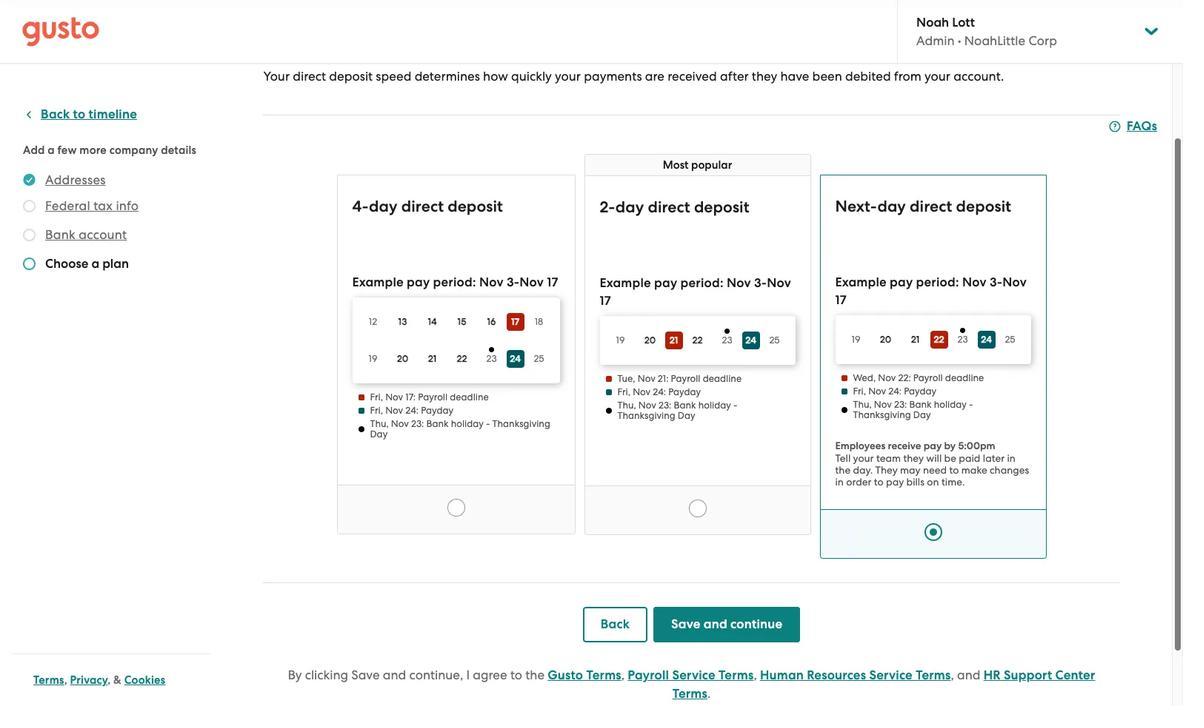 Task type: describe. For each thing, give the bounding box(es) containing it.
received
[[668, 69, 717, 84]]

4-
[[352, 197, 369, 216]]

most
[[663, 159, 689, 172]]

bank inside button
[[45, 227, 76, 242]]

bank for 2-day direct deposit
[[674, 400, 696, 411]]

noah
[[916, 15, 949, 30]]

speed
[[376, 69, 412, 84]]

23 down fri, nov 17 : payroll deadline
[[411, 419, 422, 430]]

2-
[[600, 198, 615, 217]]

16
[[487, 316, 496, 327]]

payday for 4-
[[421, 405, 454, 416]]

bills
[[907, 476, 925, 488]]

17 inside most popular button
[[600, 293, 611, 309]]

22 right wed, on the right
[[898, 373, 909, 384]]

0 horizontal spatial 19
[[369, 353, 377, 365]]

5:00pm
[[958, 440, 995, 453]]

day.
[[853, 464, 873, 476]]

tue,
[[618, 373, 635, 385]]

been
[[812, 69, 842, 84]]

team
[[876, 453, 901, 464]]

human
[[760, 668, 804, 684]]

23 down 16
[[486, 354, 497, 365]]

20 for next-
[[880, 334, 892, 345]]

bank account
[[45, 227, 127, 242]]

i
[[466, 668, 470, 683]]

day for 2-
[[615, 198, 644, 217]]

faqs button
[[1109, 118, 1157, 136]]

choose a plan
[[45, 256, 129, 272]]

terms inside 'hr support center terms'
[[673, 687, 708, 702]]

gusto terms link
[[548, 668, 621, 684]]

are
[[645, 69, 665, 84]]

holiday for 4-day direct deposit
[[451, 419, 484, 430]]

payments
[[584, 69, 642, 84]]

by
[[944, 440, 956, 453]]

example for 2-
[[600, 276, 651, 291]]

a for plan
[[91, 256, 99, 272]]

may
[[900, 464, 921, 476]]

hr
[[984, 668, 1001, 684]]

4-day direct deposit
[[352, 197, 503, 216]]

, left privacy
[[64, 674, 67, 688]]

changes
[[990, 464, 1029, 476]]

day for next-
[[913, 410, 931, 421]]

day inside thanksgiving day
[[370, 429, 388, 440]]

check image
[[23, 200, 36, 213]]

gusto
[[548, 668, 583, 684]]

14
[[428, 316, 437, 327]]

thanksgiving inside thanksgiving day
[[492, 419, 550, 430]]

thu, nov 23 : bank holiday -
[[370, 419, 492, 430]]

save and continue button
[[653, 607, 800, 643]]

nov 17 for next-
[[835, 275, 1027, 308]]

21 up wed, nov 22 : payroll deadline
[[911, 334, 920, 345]]

few
[[58, 144, 77, 157]]

need
[[923, 464, 947, 476]]

circle check image
[[23, 171, 36, 189]]

lott
[[952, 15, 975, 30]]

13
[[398, 316, 407, 327]]

federal
[[45, 199, 90, 213]]

add
[[23, 144, 45, 157]]

fri, for next-
[[853, 386, 866, 397]]

25 for 2-day direct deposit
[[769, 335, 780, 346]]

3 for 4-day direct deposit
[[507, 275, 514, 290]]

receive
[[888, 440, 921, 453]]

employees
[[835, 440, 886, 453]]

privacy link
[[70, 674, 108, 688]]

, down back 'button'
[[621, 668, 625, 683]]

day for 2-
[[678, 410, 695, 422]]

home image
[[22, 17, 99, 46]]

22 up wed, nov 22 : payroll deadline
[[934, 334, 944, 345]]

bank for next-day direct deposit
[[909, 399, 932, 410]]

example for next-
[[835, 275, 887, 290]]

payroll service terms link
[[628, 668, 754, 684]]

corp
[[1029, 33, 1057, 48]]

tue, nov 21 : payroll deadline
[[618, 373, 742, 385]]

be
[[944, 453, 956, 464]]

, left hr
[[951, 668, 954, 683]]

addresses button
[[45, 171, 106, 189]]

0 horizontal spatial in
[[835, 476, 844, 488]]

23 up tue, nov 21 : payroll deadline
[[722, 335, 732, 346]]

payday for next-
[[904, 386, 937, 397]]

15
[[458, 316, 466, 327]]

2-day direct deposit
[[600, 198, 749, 217]]

quickly
[[511, 69, 552, 84]]

company
[[109, 144, 158, 157]]

hr support center terms
[[673, 668, 1095, 702]]

bank for 4-day direct deposit
[[426, 419, 449, 430]]

noahlittle
[[965, 33, 1026, 48]]

23 up wed, nov 22 : payroll deadline
[[958, 334, 968, 345]]

cookies
[[124, 674, 165, 688]]

terms link
[[33, 674, 64, 688]]

federal tax info button
[[45, 197, 139, 215]]

order
[[846, 476, 872, 488]]

debited
[[845, 69, 891, 84]]

will
[[926, 453, 942, 464]]

2 check image from the top
[[23, 258, 36, 270]]

2 horizontal spatial your
[[925, 69, 951, 84]]

2 service from the left
[[869, 668, 913, 684]]

example pay period : nov 3 - for 2-
[[600, 276, 767, 291]]

thu, nov 23 : bank holiday - thanksgiving day for 2-
[[618, 400, 738, 422]]

, left 'human'
[[754, 668, 757, 683]]

back for back to timeline
[[41, 107, 70, 122]]

22 inside most popular button
[[692, 335, 703, 346]]

your direct deposit speed determines how quickly your payments are received after they have been debited from your account.
[[263, 69, 1004, 84]]

day for 4-
[[369, 197, 398, 216]]

payday for 2-
[[668, 387, 701, 398]]

choose
[[45, 256, 88, 272]]

cookies button
[[124, 672, 165, 690]]

next-day direct deposit
[[835, 197, 1012, 216]]

thanksgiving for 2-
[[618, 410, 675, 422]]

account.
[[954, 69, 1004, 84]]

account
[[79, 227, 127, 242]]

add a few more company details
[[23, 144, 196, 157]]

from
[[894, 69, 922, 84]]

23 down tue, nov 21 : payroll deadline
[[659, 400, 669, 411]]

3 for 2-day direct deposit
[[754, 276, 762, 291]]

18
[[535, 316, 543, 327]]

thu, nov 23 : bank holiday - thanksgiving day for next-
[[853, 399, 973, 421]]

time.
[[942, 476, 965, 488]]

and inside button
[[704, 617, 727, 633]]

back to timeline button
[[23, 106, 137, 124]]

agree
[[473, 668, 507, 683]]

23 down wed, nov 22 : payroll deadline
[[894, 399, 905, 410]]

pay for next-
[[890, 275, 913, 290]]

21 down 14
[[428, 353, 437, 365]]

by
[[288, 668, 302, 683]]

example pay period : nov 3 - for next-
[[835, 275, 1003, 290]]

noah lott admin • noahlittle corp
[[916, 15, 1057, 48]]

wed,
[[853, 373, 876, 384]]

later
[[983, 453, 1005, 464]]

0 horizontal spatial they
[[752, 69, 777, 84]]

back for back
[[601, 617, 630, 633]]

deposit for 2-day direct deposit
[[694, 198, 749, 217]]

Most popular button
[[584, 176, 811, 536]]



Task type: vqa. For each thing, say whether or not it's contained in the screenshot.
us
no



Task type: locate. For each thing, give the bounding box(es) containing it.
faqs
[[1127, 119, 1157, 134]]

bank
[[45, 227, 76, 242], [909, 399, 932, 410], [674, 400, 696, 411], [426, 419, 449, 430]]

payday down tue, nov 21 : payroll deadline
[[668, 387, 701, 398]]

deadline inside most popular button
[[703, 373, 742, 385]]

0 vertical spatial in
[[1007, 453, 1016, 464]]

the
[[835, 464, 851, 476], [526, 668, 545, 683]]

0 horizontal spatial the
[[526, 668, 545, 683]]

thu, for 2-
[[618, 400, 636, 411]]

thu, nov 23 : bank holiday - thanksgiving day down tue, nov 21 : payroll deadline
[[618, 400, 738, 422]]

1 horizontal spatial they
[[903, 453, 924, 464]]

holiday for 2-day direct deposit
[[698, 400, 731, 411]]

popular
[[691, 159, 732, 172]]

1 horizontal spatial deadline
[[703, 373, 742, 385]]

19 inside most popular button
[[616, 335, 625, 346]]

0 horizontal spatial day
[[370, 429, 388, 440]]

0 horizontal spatial payday
[[421, 405, 454, 416]]

have
[[781, 69, 809, 84]]

21 right tue,
[[658, 373, 666, 385]]

1 horizontal spatial period
[[681, 276, 720, 291]]

check image left the choose
[[23, 258, 36, 270]]

None radio
[[447, 499, 465, 517]]

20 down 13 on the left of the page
[[397, 353, 408, 365]]

they inside employees receive pay by 5:00pm tell your team they will be paid later in the day. they may need to make changes in order to pay bills on time.
[[903, 453, 924, 464]]

•
[[958, 33, 961, 48]]

holiday down fri, nov 17 : payroll deadline
[[451, 419, 484, 430]]

1 horizontal spatial a
[[91, 256, 99, 272]]

2 horizontal spatial payday
[[904, 386, 937, 397]]

0 horizontal spatial save
[[351, 668, 380, 683]]

thanksgiving for next-
[[853, 410, 911, 421]]

example inside most popular button
[[600, 276, 651, 291]]

0 horizontal spatial back
[[41, 107, 70, 122]]

thu, down tue,
[[618, 400, 636, 411]]

check image down check icon
[[23, 229, 36, 242]]

to right need
[[949, 464, 959, 476]]

fri, nov 24 : payday for 4-
[[370, 405, 454, 416]]

19 for 2-
[[616, 335, 625, 346]]

back to timeline
[[41, 107, 137, 122]]

save
[[671, 617, 701, 633], [351, 668, 380, 683]]

info
[[116, 199, 139, 213]]

0 horizontal spatial holiday
[[451, 419, 484, 430]]

deadline for 2-day direct deposit
[[703, 373, 742, 385]]

day down fri, nov 17 : payroll deadline
[[370, 429, 388, 440]]

day
[[913, 410, 931, 421], [678, 410, 695, 422], [370, 429, 388, 440]]

pay for 2-
[[654, 276, 677, 291]]

nov 17 for 2-
[[600, 276, 791, 309]]

1 horizontal spatial day
[[678, 410, 695, 422]]

they
[[875, 464, 898, 476]]

deposit for next-day direct deposit
[[956, 197, 1012, 216]]

in
[[1007, 453, 1016, 464], [835, 476, 844, 488]]

payroll up thu, nov 23 : bank holiday - on the left bottom of the page
[[418, 392, 448, 403]]

holiday inside most popular button
[[698, 400, 731, 411]]

24
[[981, 334, 992, 345], [745, 335, 756, 346], [510, 354, 521, 365], [889, 386, 899, 397], [653, 387, 664, 398], [405, 405, 416, 416]]

details
[[161, 144, 196, 157]]

bank down federal
[[45, 227, 76, 242]]

0 vertical spatial check image
[[23, 229, 36, 242]]

:
[[473, 275, 476, 290], [956, 275, 959, 290], [720, 276, 724, 291], [909, 373, 911, 384], [666, 373, 669, 385], [899, 386, 902, 397], [664, 387, 666, 398], [413, 392, 416, 403], [905, 399, 907, 410], [669, 400, 671, 411], [416, 405, 419, 416], [422, 419, 424, 430]]

thu, inside most popular button
[[618, 400, 636, 411]]

employees receive pay by 5:00pm tell your team they will be paid later in the day. they may need to make changes in order to pay bills on time.
[[835, 440, 1029, 488]]

1 horizontal spatial example
[[600, 276, 651, 291]]

save right clicking
[[351, 668, 380, 683]]

fri, down fri, nov 17 : payroll deadline
[[370, 405, 383, 416]]

22 down 15
[[457, 353, 467, 365]]

federal tax info
[[45, 199, 139, 213]]

holiday down wed, nov 22 : payroll deadline
[[934, 399, 967, 410]]

save inside button
[[671, 617, 701, 633]]

back button
[[583, 607, 648, 643]]

20 up tue, nov 21 : payroll deadline
[[644, 335, 656, 346]]

direct
[[293, 69, 326, 84], [401, 197, 444, 216], [910, 197, 952, 216], [648, 198, 690, 217]]

2 horizontal spatial day
[[913, 410, 931, 421]]

timeline
[[89, 107, 137, 122]]

terms down payroll service terms link
[[673, 687, 708, 702]]

direct inside most popular button
[[648, 198, 690, 217]]

and left continue
[[704, 617, 727, 633]]

0 vertical spatial back
[[41, 107, 70, 122]]

0 horizontal spatial a
[[48, 144, 55, 157]]

period for 4-day direct deposit
[[433, 275, 473, 290]]

1 horizontal spatial 19
[[616, 335, 625, 346]]

day up receive
[[913, 410, 931, 421]]

.
[[708, 687, 711, 701]]

bank account button
[[45, 226, 127, 244]]

1 vertical spatial the
[[526, 668, 545, 683]]

19 up wed, on the right
[[852, 334, 861, 345]]

bank down fri, nov 17 : payroll deadline
[[426, 419, 449, 430]]

25 inside most popular button
[[769, 335, 780, 346]]

1 service from the left
[[672, 668, 716, 684]]

0 horizontal spatial deadline
[[450, 392, 489, 403]]

thu, nov 23 : bank holiday - thanksgiving day down wed, nov 22 : payroll deadline
[[853, 399, 973, 421]]

your inside employees receive pay by 5:00pm tell your team they will be paid later in the day. they may need to make changes in order to pay bills on time.
[[853, 453, 874, 464]]

a left plan
[[91, 256, 99, 272]]

fri, inside most popular button
[[618, 387, 631, 398]]

back up few
[[41, 107, 70, 122]]

thu, for next-
[[853, 399, 872, 410]]

payday inside most popular button
[[668, 387, 701, 398]]

2 horizontal spatial holiday
[[934, 399, 967, 410]]

fri, nov 24 : payday for next-
[[853, 386, 937, 397]]

1 horizontal spatial service
[[869, 668, 913, 684]]

1 horizontal spatial fri, nov 24 : payday
[[618, 387, 701, 398]]

center
[[1055, 668, 1095, 684]]

0 horizontal spatial your
[[555, 69, 581, 84]]

1 horizontal spatial in
[[1007, 453, 1016, 464]]

1 vertical spatial they
[[903, 453, 924, 464]]

continue,
[[409, 668, 463, 683]]

check image
[[23, 229, 36, 242], [23, 258, 36, 270]]

example for 4-
[[352, 275, 404, 290]]

2 horizontal spatial period
[[916, 275, 956, 290]]

fri, down wed, on the right
[[853, 386, 866, 397]]

a left few
[[48, 144, 55, 157]]

thu, for 4-
[[370, 419, 389, 430]]

19 for next-
[[852, 334, 861, 345]]

to right the 'day.'
[[874, 476, 884, 488]]

support
[[1004, 668, 1052, 684]]

wed, nov 22 : payroll deadline
[[853, 373, 984, 384]]

they right after
[[752, 69, 777, 84]]

period for 2-day direct deposit
[[681, 276, 720, 291]]

fri, nov 24 : payday down wed, nov 22 : payroll deadline
[[853, 386, 937, 397]]

1 vertical spatial a
[[91, 256, 99, 272]]

0 horizontal spatial thu, nov 23 : bank holiday - thanksgiving day
[[618, 400, 738, 422]]

choose a plan list
[[23, 171, 205, 276]]

day
[[369, 197, 398, 216], [878, 197, 906, 216], [615, 198, 644, 217]]

None radio
[[689, 500, 706, 518], [924, 524, 942, 541], [689, 500, 706, 518], [924, 524, 942, 541]]

save inside 'by clicking save and continue, i agree to the gusto terms , payroll service terms , human resources service terms , and'
[[351, 668, 380, 683]]

0 horizontal spatial period
[[433, 275, 473, 290]]

to
[[73, 107, 85, 122], [949, 464, 959, 476], [874, 476, 884, 488], [510, 668, 522, 683]]

21
[[911, 334, 920, 345], [670, 335, 678, 346], [428, 353, 437, 365], [658, 373, 666, 385]]

22
[[934, 334, 944, 345], [692, 335, 703, 346], [457, 353, 467, 365], [898, 373, 909, 384]]

fri, nov 24 : payday inside most popular button
[[618, 387, 701, 398]]

1 horizontal spatial back
[[601, 617, 630, 633]]

to left timeline
[[73, 107, 85, 122]]

thu, nov 23 : bank holiday - thanksgiving day inside most popular button
[[618, 400, 738, 422]]

0 horizontal spatial 3
[[507, 275, 514, 290]]

20 for 2-
[[644, 335, 656, 346]]

fri, for 2-
[[618, 387, 631, 398]]

2 horizontal spatial thanksgiving
[[853, 410, 911, 421]]

0 horizontal spatial day
[[369, 197, 398, 216]]

None button
[[337, 175, 575, 535], [820, 175, 1047, 559], [337, 175, 575, 535], [820, 175, 1047, 559]]

payroll
[[913, 373, 943, 384], [671, 373, 701, 385], [418, 392, 448, 403], [628, 668, 669, 684]]

direct for 2-day direct deposit
[[648, 198, 690, 217]]

fri, nov 24 : payday down fri, nov 17 : payroll deadline
[[370, 405, 454, 416]]

service
[[672, 668, 716, 684], [869, 668, 913, 684]]

to right 'agree'
[[510, 668, 522, 683]]

period for next-day direct deposit
[[916, 275, 956, 290]]

deadline for next-day direct deposit
[[945, 373, 984, 384]]

1 horizontal spatial 25
[[769, 335, 780, 346]]

your right the tell
[[853, 453, 874, 464]]

2 horizontal spatial fri, nov 24 : payday
[[853, 386, 937, 397]]

in left order
[[835, 476, 844, 488]]

and left hr
[[957, 668, 981, 683]]

payroll for 2-
[[671, 373, 701, 385]]

0 horizontal spatial 25
[[534, 353, 544, 365]]

1 horizontal spatial 20
[[644, 335, 656, 346]]

terms , privacy , & cookies
[[33, 674, 165, 688]]

thu, down fri, nov 17 : payroll deadline
[[370, 419, 389, 430]]

next-
[[835, 197, 878, 216]]

day inside most popular button
[[615, 198, 644, 217]]

resources
[[807, 668, 866, 684]]

your right quickly
[[555, 69, 581, 84]]

2 horizontal spatial 19
[[852, 334, 861, 345]]

1 horizontal spatial payday
[[668, 387, 701, 398]]

save and continue
[[671, 617, 783, 633]]

20 inside most popular button
[[644, 335, 656, 346]]

direct for 4-day direct deposit
[[401, 197, 444, 216]]

after
[[720, 69, 749, 84]]

terms left 'human'
[[719, 668, 754, 684]]

they
[[752, 69, 777, 84], [903, 453, 924, 464]]

1 horizontal spatial day
[[615, 198, 644, 217]]

admin
[[916, 33, 955, 48]]

1 vertical spatial save
[[351, 668, 380, 683]]

1 vertical spatial back
[[601, 617, 630, 633]]

holiday down tue, nov 21 : payroll deadline
[[698, 400, 731, 411]]

bank inside most popular button
[[674, 400, 696, 411]]

terms left privacy
[[33, 674, 64, 688]]

1 horizontal spatial example pay period : nov 3 -
[[835, 275, 1003, 290]]

0 horizontal spatial thu,
[[370, 419, 389, 430]]

2 horizontal spatial deadline
[[945, 373, 984, 384]]

0 horizontal spatial and
[[383, 668, 406, 683]]

your
[[263, 69, 290, 84]]

nov 17 inside most popular button
[[600, 276, 791, 309]]

0 vertical spatial they
[[752, 69, 777, 84]]

to inside 'by clicking save and continue, i agree to the gusto terms , payroll service terms , human resources service terms , and'
[[510, 668, 522, 683]]

1 horizontal spatial thu, nov 23 : bank holiday - thanksgiving day
[[853, 399, 973, 421]]

22 up tue, nov 21 : payroll deadline
[[692, 335, 703, 346]]

determines
[[415, 69, 480, 84]]

and left continue, at left
[[383, 668, 406, 683]]

deposit
[[329, 69, 373, 84], [448, 197, 503, 216], [956, 197, 1012, 216], [694, 198, 749, 217]]

period inside most popular button
[[681, 276, 720, 291]]

0 horizontal spatial thanksgiving
[[492, 419, 550, 430]]

19 up tue,
[[616, 335, 625, 346]]

clicking
[[305, 668, 348, 683]]

payday up thu, nov 23 : bank holiday - on the left bottom of the page
[[421, 405, 454, 416]]

1 horizontal spatial nov 17
[[835, 275, 1027, 308]]

the left gusto at the left bottom
[[526, 668, 545, 683]]

1 vertical spatial in
[[835, 476, 844, 488]]

terms right gusto at the left bottom
[[586, 668, 621, 684]]

0 horizontal spatial example
[[352, 275, 404, 290]]

19
[[852, 334, 861, 345], [616, 335, 625, 346], [369, 353, 377, 365]]

0 horizontal spatial fri, nov 24 : payday
[[370, 405, 454, 416]]

2 horizontal spatial thu,
[[853, 399, 872, 410]]

2 horizontal spatial example
[[835, 275, 887, 290]]

3 inside most popular button
[[754, 276, 762, 291]]

a
[[48, 144, 55, 157], [91, 256, 99, 272]]

0 horizontal spatial example pay period : nov 3 -
[[600, 276, 767, 291]]

0 horizontal spatial 20
[[397, 353, 408, 365]]

bank down wed, nov 22 : payroll deadline
[[909, 399, 932, 410]]

21 up tue, nov 21 : payroll deadline
[[670, 335, 678, 346]]

payday down wed, nov 22 : payroll deadline
[[904, 386, 937, 397]]

pay
[[407, 275, 430, 290], [890, 275, 913, 290], [654, 276, 677, 291], [924, 440, 942, 453], [886, 476, 904, 488]]

20 up wed, nov 22 : payroll deadline
[[880, 334, 892, 345]]

a for few
[[48, 144, 55, 157]]

12
[[369, 316, 377, 327]]

2 horizontal spatial and
[[957, 668, 981, 683]]

2 horizontal spatial 20
[[880, 334, 892, 345]]

the left the 'day.'
[[835, 464, 851, 476]]

1 horizontal spatial and
[[704, 617, 727, 633]]

1 horizontal spatial the
[[835, 464, 851, 476]]

deposit inside most popular button
[[694, 198, 749, 217]]

to inside 'button'
[[73, 107, 85, 122]]

-
[[514, 275, 520, 290], [997, 275, 1003, 290], [762, 276, 767, 291], [969, 399, 973, 410], [734, 400, 738, 411], [486, 419, 490, 430]]

privacy
[[70, 674, 108, 688]]

fri, nov 17 : payroll deadline
[[370, 392, 489, 403]]

day for next-
[[878, 197, 906, 216]]

,
[[621, 668, 625, 683], [754, 668, 757, 683], [951, 668, 954, 683], [64, 674, 67, 688], [108, 674, 111, 688]]

paid
[[959, 453, 981, 464]]

20
[[880, 334, 892, 345], [644, 335, 656, 346], [397, 353, 408, 365]]

direct for next-day direct deposit
[[910, 197, 952, 216]]

1 vertical spatial check image
[[23, 258, 36, 270]]

fri, for 4-
[[370, 405, 383, 416]]

how
[[483, 69, 508, 84]]

day inside most popular button
[[678, 410, 695, 422]]

19 down 12
[[369, 353, 377, 365]]

addresses
[[45, 173, 106, 187]]

3 for next-day direct deposit
[[990, 275, 997, 290]]

0 vertical spatial a
[[48, 144, 55, 157]]

pay inside most popular button
[[654, 276, 677, 291]]

example pay period : nov 3 - inside most popular button
[[600, 276, 767, 291]]

back up 'by clicking save and continue, i agree to the gusto terms , payroll service terms , human resources service terms , and'
[[601, 617, 630, 633]]

fri, up thu, nov 23 : bank holiday - on the left bottom of the page
[[370, 392, 383, 403]]

&
[[113, 674, 122, 688]]

pay for 4-
[[407, 275, 430, 290]]

example pay period : nov 3 -
[[835, 275, 1003, 290], [600, 276, 767, 291]]

holiday
[[934, 399, 967, 410], [698, 400, 731, 411], [451, 419, 484, 430]]

25 for next-day direct deposit
[[1005, 334, 1015, 345]]

deposit for 4-day direct deposit
[[448, 197, 503, 216]]

0 vertical spatial save
[[671, 617, 701, 633]]

payroll right tue,
[[671, 373, 701, 385]]

0 horizontal spatial nov 17
[[600, 276, 791, 309]]

1 horizontal spatial 3
[[754, 276, 762, 291]]

more
[[80, 144, 107, 157]]

your
[[555, 69, 581, 84], [925, 69, 951, 84], [853, 453, 874, 464]]

in right later
[[1007, 453, 1016, 464]]

day down tue, nov 21 : payroll deadline
[[678, 410, 695, 422]]

thanksgiving day
[[370, 419, 550, 440]]

terms left hr
[[916, 668, 951, 684]]

human resources service terms link
[[760, 668, 951, 684]]

period
[[433, 275, 473, 290], [916, 275, 956, 290], [681, 276, 720, 291]]

2 horizontal spatial day
[[878, 197, 906, 216]]

payroll right wed, on the right
[[913, 373, 943, 384]]

thanksgiving inside most popular button
[[618, 410, 675, 422]]

0 vertical spatial the
[[835, 464, 851, 476]]

2 horizontal spatial 3
[[990, 275, 997, 290]]

plan
[[102, 256, 129, 272]]

1 horizontal spatial thanksgiving
[[618, 410, 675, 422]]

save up payroll service terms link
[[671, 617, 701, 633]]

fri, down tue,
[[618, 387, 631, 398]]

the inside 'by clicking save and continue, i agree to the gusto terms , payroll service terms , human resources service terms , and'
[[526, 668, 545, 683]]

deadline for 4-day direct deposit
[[450, 392, 489, 403]]

1 horizontal spatial your
[[853, 453, 874, 464]]

bank down tue, nov 21 : payroll deadline
[[674, 400, 696, 411]]

your right from
[[925, 69, 951, 84]]

2 horizontal spatial 25
[[1005, 334, 1015, 345]]

they left will
[[903, 453, 924, 464]]

service right resources
[[869, 668, 913, 684]]

1 horizontal spatial holiday
[[698, 400, 731, 411]]

holiday for next-day direct deposit
[[934, 399, 967, 410]]

payroll inside most popular button
[[671, 373, 701, 385]]

payroll down back 'button'
[[628, 668, 669, 684]]

nov 17
[[835, 275, 1027, 308], [600, 276, 791, 309]]

a inside list
[[91, 256, 99, 272]]

thu, down wed, on the right
[[853, 399, 872, 410]]

fri, nov 24 : payday down tue, nov 21 : payroll deadline
[[618, 387, 701, 398]]

payroll for 4-
[[418, 392, 448, 403]]

by clicking save and continue, i agree to the gusto terms , payroll service terms , human resources service terms , and
[[288, 668, 984, 684]]

1 check image from the top
[[23, 229, 36, 242]]

the inside employees receive pay by 5:00pm tell your team they will be paid later in the day. they may need to make changes in order to pay bills on time.
[[835, 464, 851, 476]]

1 horizontal spatial thu,
[[618, 400, 636, 411]]

service up .
[[672, 668, 716, 684]]

hr support center terms link
[[673, 668, 1095, 702]]

tax
[[93, 199, 113, 213]]

, left &
[[108, 674, 111, 688]]

payroll for next-
[[913, 373, 943, 384]]

1 horizontal spatial save
[[671, 617, 701, 633]]

0 horizontal spatial service
[[672, 668, 716, 684]]

fri, nov 24 : payday for 2-
[[618, 387, 701, 398]]



